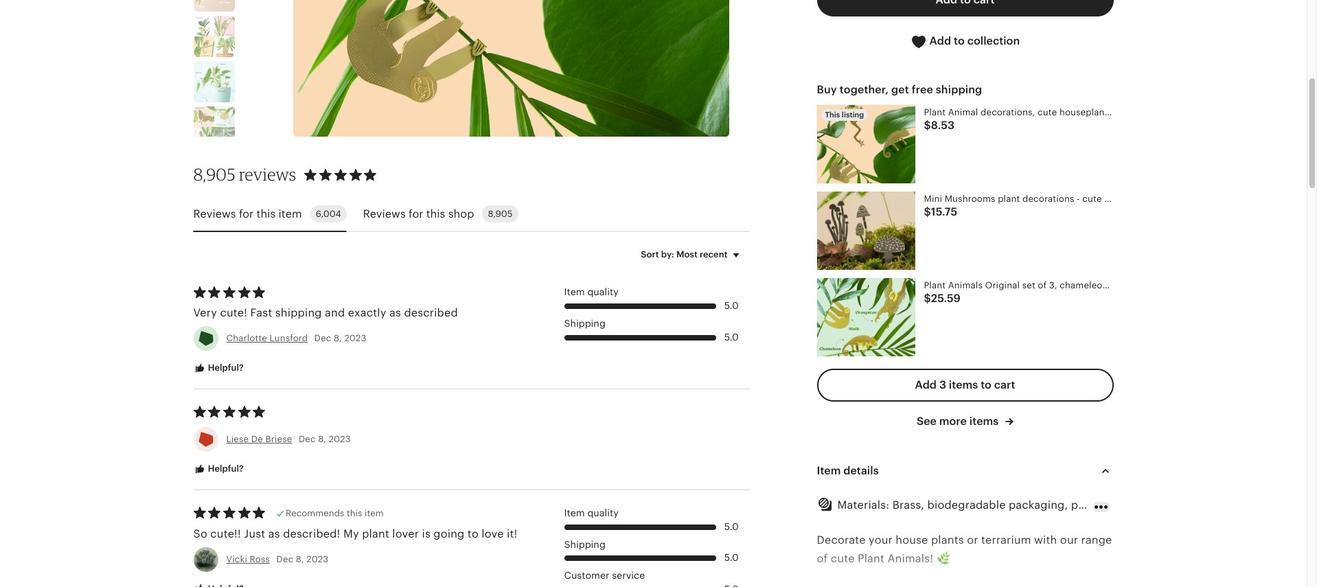 Task type: vqa. For each thing, say whether or not it's contained in the screenshot.
orangutan
yes



Task type: describe. For each thing, give the bounding box(es) containing it.
cart
[[994, 379, 1015, 392]]

animals!
[[888, 552, 933, 565]]

packaging,
[[1009, 498, 1068, 512]]

plant animals original set of 3, chameleon, sloth and orangutan trio, cute plant gift $ 25.59
[[924, 280, 1285, 305]]

3
[[939, 379, 946, 392]]

very
[[193, 306, 217, 319]]

helpful? button for liese de briese dec 8, 2023
[[183, 457, 254, 482]]

helpful? button for charlotte lunsford dec 8, 2023
[[183, 356, 254, 381]]

plants
[[931, 534, 964, 547]]

lover
[[392, 527, 419, 540]]

sort by: most recent button
[[631, 241, 754, 269]]

0 horizontal spatial as
[[268, 527, 280, 540]]

original
[[985, 280, 1020, 291]]

or inside decorate your house plants or terrarium with our range of cute plant animals! 🌿
[[967, 534, 978, 547]]

to inside "button"
[[981, 379, 992, 392]]

gifts!
[[1111, 107, 1133, 117]]

ross
[[250, 554, 270, 564]]

orangutan
[[1156, 280, 1201, 291]]

chameleon,
[[1060, 280, 1111, 291]]

animals
[[948, 280, 983, 291]]

0 horizontal spatial free
[[912, 83, 933, 96]]

for for item
[[239, 207, 254, 220]]

plant animals original set of 3, chameleon, sloth and orangutan trio, cute plant gift image
[[817, 278, 916, 357]]

liese de briese link
[[226, 434, 292, 444]]

1 vertical spatial 8,
[[318, 434, 326, 444]]

plant right my
[[362, 527, 389, 540]]

8,905 for 8,905
[[488, 209, 513, 219]]

recent
[[700, 249, 728, 260]]

trio,
[[1203, 280, 1221, 291]]

reviews for this shop
[[363, 207, 474, 220]]

brass
[[1242, 194, 1265, 204]]

animal
[[948, 107, 978, 117]]

very cute! fast shipping and exactly as described
[[193, 306, 458, 319]]

3 5.0 from the top
[[724, 521, 739, 532]]

add for add to collection
[[930, 34, 951, 47]]

reviews
[[239, 164, 296, 185]]

items for 3
[[949, 379, 978, 392]]

dec for and
[[314, 333, 331, 343]]

charlotte
[[226, 333, 267, 343]]

8.53
[[931, 119, 955, 132]]

reviews for this item
[[193, 207, 302, 220]]

decorations
[[1023, 194, 1074, 204]]

quality for very cute! fast shipping and exactly as described
[[587, 287, 619, 298]]

helpful? for charlotte lunsford dec 8, 2023
[[206, 363, 244, 373]]

plant right &
[[1156, 194, 1178, 204]]

8,905 reviews
[[193, 164, 296, 185]]

house
[[896, 534, 928, 547]]

it!
[[507, 527, 517, 540]]

so cute!! just as described! my plant lover is going to love it!
[[193, 527, 517, 540]]

add to collection button
[[817, 25, 1114, 58]]

item quality for so cute!! just as described! my plant lover is going to love it!
[[564, 507, 619, 518]]

gift
[[1270, 280, 1285, 291]]

most
[[676, 249, 698, 260]]

plant animal decorations cute houseplant gifts image 9 image
[[193, 107, 235, 148]]

sloth
[[1113, 280, 1135, 291]]

cute inside mini mushrooms plant decorations - cute terrarium & plant pot - silver or brass $ 15.75
[[1083, 194, 1102, 204]]

this listing
[[825, 110, 864, 118]]

vicki ross link
[[226, 554, 270, 564]]

this for shop
[[426, 207, 445, 220]]

our
[[1060, 534, 1078, 547]]

item inside dropdown button
[[817, 464, 841, 477]]

cute inside plant animal decorations, cute houseplant gifts! $ 8.53
[[1038, 107, 1057, 117]]

this for item
[[257, 207, 276, 220]]

decorate
[[817, 534, 866, 547]]

of inside plant animals original set of 3, chameleon, sloth and orangutan trio, cute plant gift $ 25.59
[[1038, 280, 1047, 291]]

service
[[612, 570, 645, 581]]

terrarium inside decorate your house plants or terrarium with our range of cute plant animals! 🌿
[[981, 534, 1031, 547]]

$ inside plant animal decorations, cute houseplant gifts! $ 8.53
[[924, 119, 931, 132]]

materials: brass, biodegradable packaging, plastic free
[[837, 498, 1131, 512]]

add 3 items to cart button
[[817, 369, 1114, 402]]

reviews for reviews for this shop
[[363, 207, 406, 220]]

get
[[891, 83, 909, 96]]

customer service
[[564, 570, 645, 581]]

terrarium inside mini mushrooms plant decorations - cute terrarium & plant pot - silver or brass $ 15.75
[[1104, 194, 1145, 204]]

going
[[434, 527, 465, 540]]

set
[[1022, 280, 1035, 291]]

is
[[422, 527, 431, 540]]

1 horizontal spatial as
[[389, 306, 401, 319]]

add for add 3 items to cart
[[915, 379, 937, 392]]

2 - from the left
[[1198, 194, 1201, 204]]

1 vertical spatial 2023
[[329, 434, 351, 444]]

range
[[1081, 534, 1112, 547]]

recommends this item
[[286, 508, 384, 518]]

your
[[869, 534, 893, 547]]

cute inside plant animals original set of 3, chameleon, sloth and orangutan trio, cute plant gift $ 25.59
[[1223, 280, 1243, 291]]

described!
[[283, 527, 340, 540]]

🌿
[[936, 552, 950, 565]]

6,004
[[316, 209, 341, 219]]

houseplant
[[1060, 107, 1108, 117]]

fast
[[250, 306, 272, 319]]

plant for 8.53
[[924, 107, 946, 117]]

vicki ross dec 8, 2023
[[226, 554, 329, 564]]

cute!
[[220, 306, 247, 319]]

to inside button
[[954, 34, 965, 47]]

0 horizontal spatial to
[[468, 527, 479, 540]]

liese
[[226, 434, 249, 444]]

this
[[825, 110, 840, 118]]

de
[[251, 434, 263, 444]]

pot
[[1181, 194, 1195, 204]]

plant hanger decorations by another studio. orangutan, chimp, lemur and spider monkey image
[[193, 0, 235, 12]]

buy
[[817, 83, 837, 96]]

details
[[844, 464, 879, 477]]

plant for 25.59
[[924, 280, 946, 291]]

exactly
[[348, 306, 386, 319]]

1 5.0 from the top
[[724, 300, 739, 311]]

15.75
[[931, 205, 957, 218]]

charlotte lunsford dec 8, 2023
[[226, 333, 366, 343]]

0 vertical spatial item
[[279, 207, 302, 220]]



Task type: locate. For each thing, give the bounding box(es) containing it.
1 vertical spatial quality
[[587, 507, 619, 518]]

free
[[912, 83, 933, 96], [1110, 498, 1131, 512]]

by:
[[661, 249, 674, 260]]

see more items
[[917, 415, 1001, 428]]

items right 3
[[949, 379, 978, 392]]

0 vertical spatial to
[[954, 34, 965, 47]]

or
[[1230, 194, 1240, 204], [967, 534, 978, 547]]

shipping
[[564, 318, 606, 329], [564, 539, 606, 550]]

2 5.0 from the top
[[724, 331, 739, 342]]

dec right briese
[[299, 434, 316, 444]]

cute down the decorate
[[831, 552, 855, 565]]

0 horizontal spatial shipping
[[275, 306, 322, 319]]

1 for from the left
[[239, 207, 254, 220]]

8,
[[334, 333, 342, 343], [318, 434, 326, 444], [296, 554, 304, 564]]

1 helpful? from the top
[[206, 363, 244, 373]]

0 vertical spatial shipping
[[936, 83, 982, 96]]

items right more
[[970, 415, 999, 428]]

buy together, get free shipping
[[817, 83, 982, 96]]

and right sloth
[[1137, 280, 1153, 291]]

1 vertical spatial to
[[981, 379, 992, 392]]

0 vertical spatial item
[[564, 287, 585, 298]]

cute!!
[[210, 527, 241, 540]]

2 vertical spatial 2023
[[306, 554, 329, 564]]

1 vertical spatial item
[[365, 508, 384, 518]]

plant right mushrooms
[[998, 194, 1020, 204]]

as right exactly
[[389, 306, 401, 319]]

so
[[193, 527, 207, 540]]

1 item quality from the top
[[564, 287, 619, 298]]

free right plastic
[[1110, 498, 1131, 512]]

1 quality from the top
[[587, 287, 619, 298]]

0 horizontal spatial terrarium
[[981, 534, 1031, 547]]

collection
[[967, 34, 1020, 47]]

plant
[[924, 107, 946, 117], [924, 280, 946, 291], [858, 552, 885, 565]]

2 helpful? button from the top
[[183, 457, 254, 482]]

this up so cute!! just as described! my plant lover is going to love it!
[[347, 508, 362, 518]]

0 vertical spatial item quality
[[564, 287, 619, 298]]

0 vertical spatial plant
[[924, 107, 946, 117]]

terrarium left with
[[981, 534, 1031, 547]]

free right get
[[912, 83, 933, 96]]

love
[[482, 527, 504, 540]]

item
[[279, 207, 302, 220], [365, 508, 384, 518]]

0 horizontal spatial or
[[967, 534, 978, 547]]

1 vertical spatial as
[[268, 527, 280, 540]]

25.59
[[931, 292, 961, 305]]

biodegradable
[[928, 498, 1006, 512]]

plant up 8.53
[[924, 107, 946, 117]]

add inside button
[[930, 34, 951, 47]]

cute
[[1038, 107, 1057, 117], [1083, 194, 1102, 204], [1223, 280, 1243, 291], [831, 552, 855, 565]]

briese
[[265, 434, 292, 444]]

$ inside plant animals original set of 3, chameleon, sloth and orangutan trio, cute plant gift $ 25.59
[[924, 292, 931, 305]]

1 helpful? button from the top
[[183, 356, 254, 381]]

1 horizontal spatial 8,905
[[488, 209, 513, 219]]

2 item quality from the top
[[564, 507, 619, 518]]

2023 right briese
[[329, 434, 351, 444]]

1 horizontal spatial -
[[1198, 194, 1201, 204]]

items for more
[[970, 415, 999, 428]]

of inside decorate your house plants or terrarium with our range of cute plant animals! 🌿
[[817, 552, 828, 565]]

$ down buy together, get free shipping
[[924, 119, 931, 132]]

for left shop
[[409, 207, 423, 220]]

8, down described!
[[296, 554, 304, 564]]

1 vertical spatial free
[[1110, 498, 1131, 512]]

1 - from the left
[[1077, 194, 1080, 204]]

0 horizontal spatial this
[[257, 207, 276, 220]]

described
[[404, 306, 458, 319]]

2 helpful? from the top
[[206, 464, 244, 474]]

add
[[930, 34, 951, 47], [915, 379, 937, 392]]

2 vertical spatial item
[[564, 507, 585, 518]]

2 horizontal spatial 8,
[[334, 333, 342, 343]]

mini mushrooms plant decorations - cute terrarium & plant pot - silver or brass image
[[817, 191, 916, 270]]

this
[[257, 207, 276, 220], [426, 207, 445, 220], [347, 508, 362, 518]]

1 shipping from the top
[[564, 318, 606, 329]]

just
[[244, 527, 265, 540]]

1 horizontal spatial of
[[1038, 280, 1047, 291]]

for down "8,905 reviews"
[[239, 207, 254, 220]]

1 vertical spatial helpful?
[[206, 464, 244, 474]]

8, for and
[[334, 333, 342, 343]]

sort by: most recent
[[641, 249, 728, 260]]

$ right plant animals original set of 3, chameleon, sloth and orangutan trio, cute plant gift image at the right
[[924, 292, 931, 305]]

helpful? down the liese
[[206, 464, 244, 474]]

0 vertical spatial of
[[1038, 280, 1047, 291]]

plant inside plant animals original set of 3, chameleon, sloth and orangutan trio, cute plant gift $ 25.59
[[1245, 280, 1267, 291]]

plant left gift
[[1245, 280, 1267, 291]]

tab list
[[193, 197, 750, 232]]

8, right briese
[[318, 434, 326, 444]]

1 vertical spatial or
[[967, 534, 978, 547]]

2 for from the left
[[409, 207, 423, 220]]

add to collection
[[927, 34, 1020, 47]]

1 vertical spatial 8,905
[[488, 209, 513, 219]]

brass,
[[893, 498, 925, 512]]

plant up 25.59
[[924, 280, 946, 291]]

1 horizontal spatial shipping
[[936, 83, 982, 96]]

mushrooms
[[945, 194, 995, 204]]

to left 'love'
[[468, 527, 479, 540]]

shipping up charlotte lunsford dec 8, 2023 on the left bottom of page
[[275, 306, 322, 319]]

1 horizontal spatial 8,
[[318, 434, 326, 444]]

8,905 for 8,905 reviews
[[193, 164, 235, 185]]

item for so cute!! just as described! my plant lover is going to love it!
[[564, 507, 585, 518]]

sort
[[641, 249, 659, 260]]

3,
[[1049, 280, 1057, 291]]

1 vertical spatial item
[[817, 464, 841, 477]]

0 vertical spatial helpful? button
[[183, 356, 254, 381]]

plastic
[[1071, 498, 1107, 512]]

plant inside decorate your house plants or terrarium with our range of cute plant animals! 🌿
[[858, 552, 885, 565]]

together,
[[840, 83, 889, 96]]

item quality for very cute! fast shipping and exactly as described
[[564, 287, 619, 298]]

8, for described!
[[296, 554, 304, 564]]

plant inside plant animals original set of 3, chameleon, sloth and orangutan trio, cute plant gift $ 25.59
[[924, 280, 946, 291]]

reviews down "8,905 reviews"
[[193, 207, 236, 220]]

1 horizontal spatial reviews
[[363, 207, 406, 220]]

1 vertical spatial and
[[325, 306, 345, 319]]

or left brass
[[1230, 194, 1240, 204]]

decorations,
[[981, 107, 1035, 117]]

2023 for exactly
[[344, 333, 366, 343]]

materials:
[[837, 498, 890, 512]]

0 vertical spatial or
[[1230, 194, 1240, 204]]

shipping up "animal"
[[936, 83, 982, 96]]

0 vertical spatial add
[[930, 34, 951, 47]]

or inside mini mushrooms plant decorations - cute terrarium & plant pot - silver or brass $ 15.75
[[1230, 194, 1240, 204]]

this down 'reviews'
[[257, 207, 276, 220]]

of
[[1038, 280, 1047, 291], [817, 552, 828, 565]]

terrarium
[[1104, 194, 1145, 204], [981, 534, 1031, 547]]

of down the decorate
[[817, 552, 828, 565]]

for for shop
[[409, 207, 423, 220]]

0 horizontal spatial and
[[325, 306, 345, 319]]

item for very cute! fast shipping and exactly as described
[[564, 287, 585, 298]]

of left 3,
[[1038, 280, 1047, 291]]

0 horizontal spatial for
[[239, 207, 254, 220]]

items inside see more items link
[[970, 415, 999, 428]]

2 horizontal spatial to
[[981, 379, 992, 392]]

1 vertical spatial plant
[[924, 280, 946, 291]]

or right plants
[[967, 534, 978, 547]]

add left collection
[[930, 34, 951, 47]]

and
[[1137, 280, 1153, 291], [325, 306, 345, 319]]

2023 down described!
[[306, 554, 329, 564]]

cute right trio,
[[1223, 280, 1243, 291]]

0 horizontal spatial reviews
[[193, 207, 236, 220]]

1 horizontal spatial and
[[1137, 280, 1153, 291]]

reviews for reviews for this item
[[193, 207, 236, 220]]

1 vertical spatial item quality
[[564, 507, 619, 518]]

0 vertical spatial and
[[1137, 280, 1153, 291]]

0 vertical spatial as
[[389, 306, 401, 319]]

with
[[1034, 534, 1057, 547]]

cute left houseplant
[[1038, 107, 1057, 117]]

helpful? for liese de briese dec 8, 2023
[[206, 464, 244, 474]]

0 horizontal spatial 8,
[[296, 554, 304, 564]]

5.0
[[724, 300, 739, 311], [724, 331, 739, 342], [724, 521, 739, 532], [724, 552, 739, 563]]

plant animal decorations cute houseplant gifts image 7 image
[[193, 16, 235, 57]]

shipping for very cute! fast shipping and exactly as described
[[564, 318, 606, 329]]

1 horizontal spatial item
[[365, 508, 384, 518]]

for
[[239, 207, 254, 220], [409, 207, 423, 220]]

helpful? button down 'charlotte'
[[183, 356, 254, 381]]

0 vertical spatial helpful?
[[206, 363, 244, 373]]

and inside plant animals original set of 3, chameleon, sloth and orangutan trio, cute plant gift $ 25.59
[[1137, 280, 1153, 291]]

1 vertical spatial $
[[924, 205, 931, 218]]

1 horizontal spatial for
[[409, 207, 423, 220]]

plant down your
[[858, 552, 885, 565]]

1 vertical spatial items
[[970, 415, 999, 428]]

shipping for so cute!! just as described! my plant lover is going to love it!
[[564, 539, 606, 550]]

- right decorations
[[1077, 194, 1080, 204]]

add left 3
[[915, 379, 937, 392]]

cute right decorations
[[1083, 194, 1102, 204]]

0 vertical spatial terrarium
[[1104, 194, 1145, 204]]

helpful? down 'charlotte'
[[206, 363, 244, 373]]

1 $ from the top
[[924, 119, 931, 132]]

0 vertical spatial 2023
[[344, 333, 366, 343]]

$
[[924, 119, 931, 132], [924, 205, 931, 218], [924, 292, 931, 305]]

add 3 items to cart
[[915, 379, 1015, 392]]

0 vertical spatial dec
[[314, 333, 331, 343]]

recommends
[[286, 508, 344, 518]]

plant animal decorations by another studio. toucan, parrot and flamingo image
[[193, 61, 235, 102]]

see
[[917, 415, 937, 428]]

&
[[1147, 194, 1154, 204]]

items inside add 3 items to cart "button"
[[949, 379, 978, 392]]

item left 6,004
[[279, 207, 302, 220]]

more
[[939, 415, 967, 428]]

terrarium left &
[[1104, 194, 1145, 204]]

silver
[[1204, 194, 1228, 204]]

1 vertical spatial shipping
[[564, 539, 606, 550]]

as right just
[[268, 527, 280, 540]]

plant animal decorations, cute houseplant gifts! image
[[817, 105, 916, 183]]

2 quality from the top
[[587, 507, 619, 518]]

0 vertical spatial free
[[912, 83, 933, 96]]

0 vertical spatial 8,
[[334, 333, 342, 343]]

8,905 right shop
[[488, 209, 513, 219]]

dec
[[314, 333, 331, 343], [299, 434, 316, 444], [276, 554, 293, 564]]

0 horizontal spatial 8,905
[[193, 164, 235, 185]]

$ inside mini mushrooms plant decorations - cute terrarium & plant pot - silver or brass $ 15.75
[[924, 205, 931, 218]]

dec right ross
[[276, 554, 293, 564]]

quality for so cute!! just as described! my plant lover is going to love it!
[[587, 507, 619, 518]]

2 vertical spatial plant
[[858, 552, 885, 565]]

1 reviews from the left
[[193, 207, 236, 220]]

dec down the very cute! fast shipping and exactly as described
[[314, 333, 331, 343]]

$ for 15.75
[[924, 205, 931, 218]]

see more items link
[[917, 414, 1014, 430]]

1 vertical spatial dec
[[299, 434, 316, 444]]

cute inside decorate your house plants or terrarium with our range of cute plant animals! 🌿
[[831, 552, 855, 565]]

0 horizontal spatial of
[[817, 552, 828, 565]]

0 vertical spatial items
[[949, 379, 978, 392]]

3 $ from the top
[[924, 292, 931, 305]]

0 horizontal spatial item
[[279, 207, 302, 220]]

0 horizontal spatial -
[[1077, 194, 1080, 204]]

0 vertical spatial $
[[924, 119, 931, 132]]

items
[[949, 379, 978, 392], [970, 415, 999, 428]]

1 vertical spatial add
[[915, 379, 937, 392]]

listing
[[842, 110, 864, 118]]

to left collection
[[954, 34, 965, 47]]

-
[[1077, 194, 1080, 204], [1198, 194, 1201, 204]]

this left shop
[[426, 207, 445, 220]]

8,905 down plant animal decorations cute houseplant gifts image 9
[[193, 164, 235, 185]]

item details button
[[805, 455, 1126, 488]]

tab list containing reviews for this item
[[193, 197, 750, 232]]

vicki
[[226, 554, 247, 564]]

1 horizontal spatial terrarium
[[1104, 194, 1145, 204]]

reviews right 6,004
[[363, 207, 406, 220]]

2 vertical spatial dec
[[276, 554, 293, 564]]

and left exactly
[[325, 306, 345, 319]]

1 vertical spatial terrarium
[[981, 534, 1031, 547]]

4 5.0 from the top
[[724, 552, 739, 563]]

item details
[[817, 464, 879, 477]]

2023 down exactly
[[344, 333, 366, 343]]

1 vertical spatial shipping
[[275, 306, 322, 319]]

1 horizontal spatial to
[[954, 34, 965, 47]]

- right pot
[[1198, 194, 1201, 204]]

$ down mini
[[924, 205, 931, 218]]

2023
[[344, 333, 366, 343], [329, 434, 351, 444], [306, 554, 329, 564]]

2 shipping from the top
[[564, 539, 606, 550]]

helpful? button down the liese
[[183, 457, 254, 482]]

0 vertical spatial 8,905
[[193, 164, 235, 185]]

mini mushrooms plant decorations - cute terrarium & plant pot - silver or brass $ 15.75
[[924, 194, 1265, 218]]

add inside "button"
[[915, 379, 937, 392]]

2 horizontal spatial this
[[426, 207, 445, 220]]

1 vertical spatial helpful? button
[[183, 457, 254, 482]]

0 vertical spatial quality
[[587, 287, 619, 298]]

item up so cute!! just as described! my plant lover is going to love it!
[[365, 508, 384, 518]]

to left "cart" on the right bottom of the page
[[981, 379, 992, 392]]

plant inside plant animal decorations, cute houseplant gifts! $ 8.53
[[924, 107, 946, 117]]

8, down the very cute! fast shipping and exactly as described
[[334, 333, 342, 343]]

reviews
[[193, 207, 236, 220], [363, 207, 406, 220]]

plant
[[998, 194, 1020, 204], [1156, 194, 1178, 204], [1245, 280, 1267, 291], [362, 527, 389, 540]]

1 vertical spatial of
[[817, 552, 828, 565]]

2 vertical spatial $
[[924, 292, 931, 305]]

customer
[[564, 570, 609, 581]]

dec for described!
[[276, 554, 293, 564]]

$ for 25.59
[[924, 292, 931, 305]]

2 vertical spatial to
[[468, 527, 479, 540]]

1 horizontal spatial this
[[347, 508, 362, 518]]

0 vertical spatial shipping
[[564, 318, 606, 329]]

mini
[[924, 194, 942, 204]]

item quality
[[564, 287, 619, 298], [564, 507, 619, 518]]

2 vertical spatial 8,
[[296, 554, 304, 564]]

1 horizontal spatial or
[[1230, 194, 1240, 204]]

2023 for my
[[306, 554, 329, 564]]

1 horizontal spatial free
[[1110, 498, 1131, 512]]

decorate your house plants or terrarium with our range of cute plant animals! 🌿
[[817, 534, 1112, 565]]

charlotte lunsford link
[[226, 333, 308, 343]]

liese de briese dec 8, 2023
[[226, 434, 351, 444]]

2 reviews from the left
[[363, 207, 406, 220]]

2 $ from the top
[[924, 205, 931, 218]]



